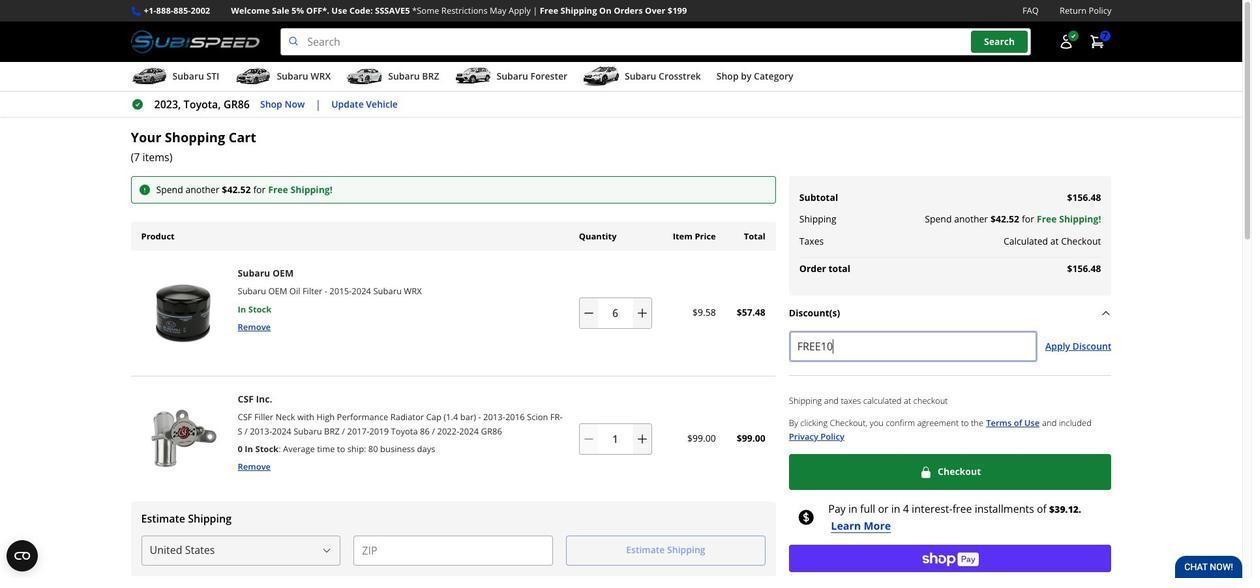 Task type: locate. For each thing, give the bounding box(es) containing it.
a subaru forester thumbnail image image
[[455, 67, 492, 86]]

0 vertical spatial decrement image
[[582, 306, 596, 320]]

decrement image left increment image
[[582, 432, 596, 445]]

buy with shop pay image
[[922, 551, 980, 566]]

decrement image left increment icon
[[582, 306, 596, 320]]

a subaru crosstrek thumbnail image image
[[583, 67, 620, 86]]

a subaru wrx thumbnail image image
[[235, 67, 272, 86]]

decrement image
[[582, 306, 596, 320], [582, 432, 596, 445]]

country select image
[[322, 545, 332, 556]]

Country Select button
[[141, 536, 341, 566]]

search input field
[[281, 28, 1031, 56]]

increment image
[[636, 432, 649, 445]]

open widget image
[[7, 540, 38, 572]]

None number field
[[579, 297, 652, 329], [579, 423, 652, 455], [579, 297, 652, 329], [579, 423, 652, 455]]

Discount Code field
[[789, 331, 1038, 362]]

2 decrement image from the top
[[582, 432, 596, 445]]

button image
[[1059, 34, 1074, 50]]

1 decrement image from the top
[[582, 306, 596, 320]]

1 vertical spatial decrement image
[[582, 432, 596, 445]]



Task type: describe. For each thing, give the bounding box(es) containing it.
sub15208aa170 oem subaru oil filter - 2015-2020 wrx, image
[[136, 266, 230, 360]]

decrement image for increment image
[[582, 432, 596, 445]]

a subaru sti thumbnail image image
[[131, 67, 167, 86]]

a subaru brz thumbnail image image
[[347, 67, 383, 86]]

Zip text field
[[354, 536, 553, 566]]

csf8044 the all-aluminum filler neck will include a high-pressure radiator cap to fit the subaru brz., image
[[136, 392, 230, 486]]

decrement image for increment icon
[[582, 306, 596, 320]]

increment image
[[636, 306, 649, 320]]

subispeed logo image
[[131, 28, 260, 56]]



Task type: vqa. For each thing, say whether or not it's contained in the screenshot.
Discount Code field
yes



